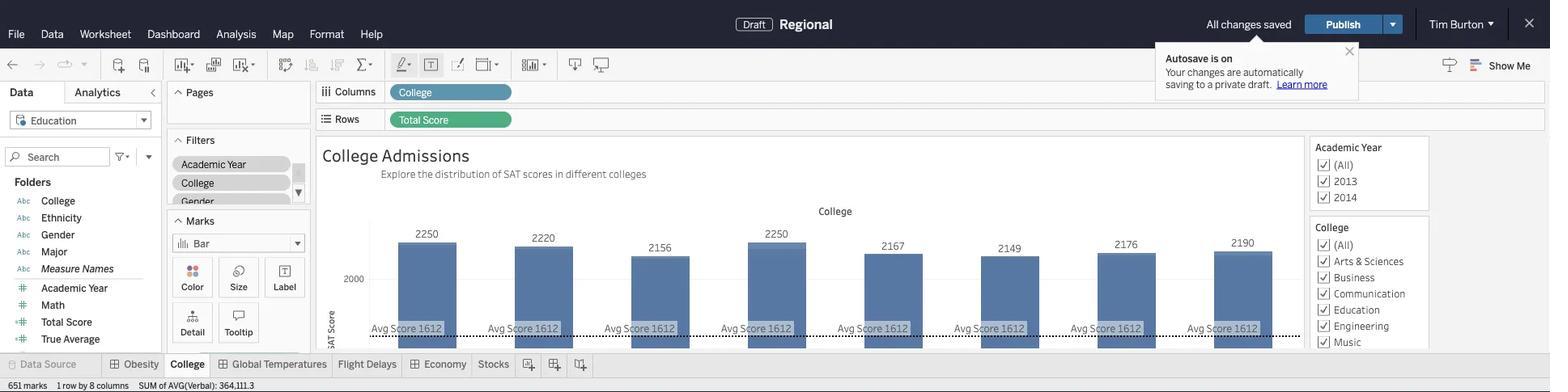Task type: describe. For each thing, give the bounding box(es) containing it.
different
[[566, 167, 607, 181]]

changes for all
[[1222, 18, 1262, 31]]

(all) for arts & sciences
[[1335, 239, 1354, 252]]

download image
[[568, 57, 584, 73]]

explore
[[381, 167, 416, 181]]

the
[[418, 167, 433, 181]]

sort ascending image
[[304, 57, 320, 73]]

data source
[[20, 359, 76, 371]]

a
[[1208, 79, 1213, 90]]

ethnicity
[[41, 213, 82, 224]]

in
[[555, 167, 564, 181]]

651 marks
[[8, 381, 47, 391]]

redo image
[[31, 57, 47, 73]]

(all) checkbox for academic year
[[1316, 157, 1425, 173]]

stocks
[[478, 359, 510, 371]]

is
[[1211, 53, 1219, 64]]

▲
[[294, 167, 304, 179]]

0 vertical spatial data
[[41, 28, 64, 40]]

automatically
[[1244, 67, 1304, 79]]

of inside college admissions explore the distribution of sat scores in different colleges
[[492, 167, 502, 181]]

row
[[63, 381, 77, 391]]

1 horizontal spatial gender
[[181, 196, 214, 208]]

analysis
[[216, 28, 257, 40]]

rows
[[335, 114, 360, 126]]

1 vertical spatial total
[[41, 317, 64, 329]]

8
[[90, 381, 95, 391]]

sciences
[[1365, 255, 1405, 268]]

distribution
[[435, 167, 490, 181]]

0 horizontal spatial gender
[[41, 230, 75, 241]]

delays
[[367, 359, 397, 371]]

show
[[1490, 60, 1515, 71]]

close image
[[1343, 44, 1358, 59]]

Communication checkbox
[[1316, 286, 1425, 302]]

engineering link
[[1335, 319, 1390, 333]]

Music checkbox
[[1316, 334, 1425, 351]]

obesity
[[124, 359, 159, 371]]

1 vertical spatial of
[[159, 381, 167, 391]]

fit image
[[475, 57, 501, 73]]

format workbook image
[[449, 57, 466, 73]]

source
[[44, 359, 76, 371]]

0 vertical spatial total
[[399, 115, 421, 126]]

1 horizontal spatial total score
[[399, 115, 449, 126]]

draft
[[744, 18, 766, 30]]

show me button
[[1464, 53, 1546, 78]]

2013 checkbox
[[1316, 173, 1425, 190]]

global
[[232, 359, 262, 371]]

1 vertical spatial academic year
[[181, 159, 246, 171]]

Search text field
[[5, 147, 110, 167]]

364,111.3
[[219, 381, 254, 391]]

arts & sciences link
[[1335, 255, 1405, 268]]

format
[[310, 28, 345, 40]]

economy
[[425, 359, 467, 371]]

temperatures
[[264, 359, 327, 371]]

sum
[[139, 381, 157, 391]]

show/hide cards image
[[522, 57, 547, 73]]

help
[[361, 28, 383, 40]]

swap rows and columns image
[[278, 57, 294, 73]]

me
[[1517, 60, 1531, 71]]

arts & sciences
[[1335, 255, 1405, 268]]

tim burton
[[1430, 18, 1484, 31]]

Arts & Sciences checkbox
[[1316, 253, 1425, 270]]

2014
[[1335, 191, 1358, 204]]

arts
[[1335, 255, 1354, 268]]

1 vertical spatial year
[[227, 159, 246, 171]]

your changes are automatically saving to a private draft.
[[1166, 67, 1304, 90]]

verbal
[[41, 351, 70, 363]]

sort descending image
[[330, 57, 346, 73]]

publish button
[[1305, 15, 1383, 34]]

columns
[[335, 86, 376, 98]]

your
[[1166, 67, 1186, 79]]

measure names
[[41, 264, 114, 275]]

saved
[[1264, 18, 1292, 31]]

list box for academic year
[[1316, 173, 1425, 206]]

0 vertical spatial year
[[1362, 141, 1383, 154]]

1 vertical spatial academic
[[181, 159, 226, 171]]

on
[[1222, 53, 1233, 64]]

Engineering checkbox
[[1316, 318, 1425, 334]]

2014 checkbox
[[1316, 190, 1425, 206]]

2014 link
[[1335, 191, 1358, 204]]

color
[[181, 282, 204, 293]]

map
[[273, 28, 294, 40]]

file
[[8, 28, 25, 40]]

worksheet
[[80, 28, 131, 40]]

pause auto updates image
[[137, 57, 153, 73]]

2 vertical spatial year
[[88, 283, 108, 295]]

music
[[1335, 336, 1362, 349]]

learn more link
[[1273, 79, 1328, 90]]

by
[[78, 381, 88, 391]]

education link
[[1335, 303, 1381, 317]]

marks
[[186, 215, 215, 227]]

music link
[[1335, 336, 1362, 349]]

651
[[8, 381, 22, 391]]

flight
[[338, 359, 364, 371]]

burton
[[1451, 18, 1484, 31]]

Education checkbox
[[1316, 302, 1425, 318]]

undo image
[[5, 57, 21, 73]]

label
[[274, 282, 296, 293]]

data guide image
[[1443, 57, 1459, 73]]



Task type: locate. For each thing, give the bounding box(es) containing it.
(all) up the arts
[[1335, 239, 1354, 252]]

1 (all) from the top
[[1335, 158, 1354, 172]]

pages
[[186, 87, 214, 98]]

2 vertical spatial academic year
[[41, 283, 108, 295]]

saving
[[1166, 79, 1195, 90]]

collapse image
[[148, 88, 158, 98]]

new data source image
[[111, 57, 127, 73]]

replay animation image
[[57, 57, 73, 73], [79, 59, 89, 69]]

1 horizontal spatial total
[[399, 115, 421, 126]]

(all) link up 2013
[[1335, 158, 1354, 172]]

total
[[399, 115, 421, 126], [41, 317, 64, 329]]

business link
[[1335, 271, 1376, 284]]

changes inside your changes are automatically saving to a private draft.
[[1188, 67, 1225, 79]]

academic down measure
[[41, 283, 86, 295]]

1 horizontal spatial score
[[423, 115, 449, 126]]

size
[[230, 282, 248, 293]]

0 vertical spatial (all)
[[1335, 158, 1354, 172]]

1 vertical spatial gender
[[41, 230, 75, 241]]

(all) link for 2013
[[1335, 158, 1354, 172]]

year left ▲
[[227, 159, 246, 171]]

0 vertical spatial changes
[[1222, 18, 1262, 31]]

2013
[[1335, 175, 1358, 188]]

total score up 'true average'
[[41, 317, 92, 329]]

year down "names"
[[88, 283, 108, 295]]

academic year
[[1316, 141, 1383, 154], [181, 159, 246, 171], [41, 283, 108, 295]]

list box
[[1316, 173, 1425, 206], [1316, 253, 1425, 383]]

replay animation image right 'redo' image
[[57, 57, 73, 73]]

1 (all) checkbox from the top
[[1316, 157, 1425, 173]]

2 (all) from the top
[[1335, 239, 1354, 252]]

marks. press enter to open the view data window.. use arrow keys to navigate data visualization elements. image
[[369, 219, 1302, 393]]

college
[[399, 87, 432, 99], [322, 144, 378, 166], [181, 178, 214, 190], [41, 196, 75, 207], [819, 205, 853, 218], [1316, 221, 1350, 234], [171, 359, 205, 371]]

education
[[1335, 303, 1381, 317]]

engineering
[[1335, 319, 1390, 333]]

replay animation image up analytics
[[79, 59, 89, 69]]

0 vertical spatial score
[[423, 115, 449, 126]]

college admissions explore the distribution of sat scores in different colleges
[[322, 144, 647, 181]]

academic year down measure names
[[41, 283, 108, 295]]

communication link
[[1335, 287, 1406, 300]]

0 horizontal spatial year
[[88, 283, 108, 295]]

1
[[57, 381, 61, 391]]

clear sheet image
[[232, 57, 258, 73]]

data up the 651 marks
[[20, 359, 42, 371]]

of right sum
[[159, 381, 167, 391]]

2 (all) link from the top
[[1335, 239, 1354, 252]]

draft.
[[1249, 79, 1273, 90]]

2 horizontal spatial year
[[1362, 141, 1383, 154]]

1 row by 8 columns
[[57, 381, 129, 391]]

academic down filters
[[181, 159, 226, 171]]

publish
[[1327, 18, 1361, 30]]

global temperatures
[[232, 359, 327, 371]]

1 horizontal spatial academic year
[[181, 159, 246, 171]]

1 horizontal spatial replay animation image
[[79, 59, 89, 69]]

0 vertical spatial list box
[[1316, 173, 1425, 206]]

1 horizontal spatial year
[[227, 159, 246, 171]]

communication
[[1335, 287, 1406, 300]]

score up "average"
[[66, 317, 92, 329]]

total score
[[399, 115, 449, 126], [41, 317, 92, 329]]

0 horizontal spatial academic year
[[41, 283, 108, 295]]

(all) checkbox for college
[[1316, 237, 1425, 253]]

1 vertical spatial (all) link
[[1335, 239, 1354, 252]]

flight delays
[[338, 359, 397, 371]]

(all)
[[1335, 158, 1354, 172], [1335, 239, 1354, 252]]

0 horizontal spatial total score
[[41, 317, 92, 329]]

academic year down filters
[[181, 159, 246, 171]]

score
[[423, 115, 449, 126], [66, 317, 92, 329]]

names
[[82, 264, 114, 275]]

2 vertical spatial data
[[20, 359, 42, 371]]

tim
[[1430, 18, 1449, 31]]

1 list box from the top
[[1316, 173, 1425, 206]]

0 vertical spatial total score
[[399, 115, 449, 126]]

score up the admissions
[[423, 115, 449, 126]]

(all) checkbox up 2013 link
[[1316, 157, 1425, 173]]

list box for college
[[1316, 253, 1425, 383]]

sat
[[504, 167, 521, 181]]

1 vertical spatial total score
[[41, 317, 92, 329]]

1 vertical spatial list box
[[1316, 253, 1425, 383]]

true
[[41, 334, 61, 346]]

all changes saved
[[1207, 18, 1292, 31]]

0 vertical spatial (all) link
[[1335, 158, 1354, 172]]

dashboard
[[148, 28, 200, 40]]

0 vertical spatial (all) checkbox
[[1316, 157, 1425, 173]]

gender
[[181, 196, 214, 208], [41, 230, 75, 241]]

0 vertical spatial of
[[492, 167, 502, 181]]

highlight image
[[395, 57, 414, 73]]

more
[[1305, 79, 1328, 90]]

gender down ethnicity
[[41, 230, 75, 241]]

year up 2013 checkbox
[[1362, 141, 1383, 154]]

show me
[[1490, 60, 1531, 71]]

major
[[41, 247, 68, 258]]

to
[[1197, 79, 1206, 90]]

learn
[[1278, 79, 1303, 90]]

&
[[1357, 255, 1363, 268]]

analytics
[[75, 86, 121, 99]]

0 horizontal spatial academic
[[41, 283, 86, 295]]

colleges
[[609, 167, 647, 181]]

1 vertical spatial (all) checkbox
[[1316, 237, 1425, 253]]

1 vertical spatial (all)
[[1335, 239, 1354, 252]]

(all) link for arts & sciences
[[1335, 239, 1354, 252]]

1 horizontal spatial of
[[492, 167, 502, 181]]

list box containing 2013
[[1316, 173, 1425, 206]]

scores
[[523, 167, 553, 181]]

2 horizontal spatial academic year
[[1316, 141, 1383, 154]]

detail
[[181, 327, 205, 338]]

average
[[63, 334, 100, 346]]

list box containing arts & sciences
[[1316, 253, 1425, 383]]

total score up the admissions
[[399, 115, 449, 126]]

2 horizontal spatial academic
[[1316, 141, 1360, 154]]

1 vertical spatial score
[[66, 317, 92, 329]]

changes right 'all' on the top
[[1222, 18, 1262, 31]]

academic year up 2013
[[1316, 141, 1383, 154]]

college inside college admissions explore the distribution of sat scores in different colleges
[[322, 144, 378, 166]]

1 vertical spatial changes
[[1188, 67, 1225, 79]]

changes for your
[[1188, 67, 1225, 79]]

marks
[[24, 381, 47, 391]]

autosave
[[1166, 53, 1209, 64]]

1 (all) link from the top
[[1335, 158, 1354, 172]]

0 vertical spatial academic year
[[1316, 141, 1383, 154]]

filters
[[186, 135, 215, 147]]

regional
[[780, 17, 833, 32]]

(all) for 2013
[[1335, 158, 1354, 172]]

measure
[[41, 264, 80, 275]]

changes down the autosave is on
[[1188, 67, 1225, 79]]

columns
[[96, 381, 129, 391]]

0 horizontal spatial score
[[66, 317, 92, 329]]

0 horizontal spatial of
[[159, 381, 167, 391]]

1 horizontal spatial academic
[[181, 159, 226, 171]]

2 vertical spatial academic
[[41, 283, 86, 295]]

business
[[1335, 271, 1376, 284]]

0 horizontal spatial replay animation image
[[57, 57, 73, 73]]

0 horizontal spatial total
[[41, 317, 64, 329]]

of left "sat"
[[492, 167, 502, 181]]

math
[[41, 300, 65, 312]]

(all) link
[[1335, 158, 1354, 172], [1335, 239, 1354, 252]]

(all) link up the arts
[[1335, 239, 1354, 252]]

gender up marks
[[181, 196, 214, 208]]

folders
[[15, 176, 51, 189]]

autosave is on
[[1166, 53, 1233, 64]]

total down math
[[41, 317, 64, 329]]

1 vertical spatial data
[[10, 86, 33, 99]]

0 vertical spatial academic
[[1316, 141, 1360, 154]]

▼
[[294, 187, 304, 199]]

academic up 2013
[[1316, 141, 1360, 154]]

2013 link
[[1335, 175, 1358, 188]]

private
[[1216, 79, 1246, 90]]

(all) up 2013
[[1335, 158, 1354, 172]]

of
[[492, 167, 502, 181], [159, 381, 167, 391]]

duplicate image
[[206, 57, 222, 73]]

data down the undo icon
[[10, 86, 33, 99]]

data up 'redo' image
[[41, 28, 64, 40]]

are
[[1228, 67, 1242, 79]]

(All) checkbox
[[1316, 157, 1425, 173], [1316, 237, 1425, 253]]

2 (all) checkbox from the top
[[1316, 237, 1425, 253]]

hide mark labels image
[[424, 57, 440, 73]]

open and edit this workbook in tableau desktop image
[[594, 57, 610, 73]]

0 vertical spatial gender
[[181, 196, 214, 208]]

2 list box from the top
[[1316, 253, 1425, 383]]

all
[[1207, 18, 1219, 31]]

Business checkbox
[[1316, 270, 1425, 286]]

total up the admissions
[[399, 115, 421, 126]]

(all) checkbox up arts & sciences
[[1316, 237, 1425, 253]]

totals image
[[356, 57, 375, 73]]

admissions
[[382, 144, 470, 166]]

tooltip
[[225, 327, 253, 338]]

avg(verbal):
[[168, 381, 217, 391]]

new worksheet image
[[173, 57, 196, 73]]



Task type: vqa. For each thing, say whether or not it's contained in the screenshot.
&
yes



